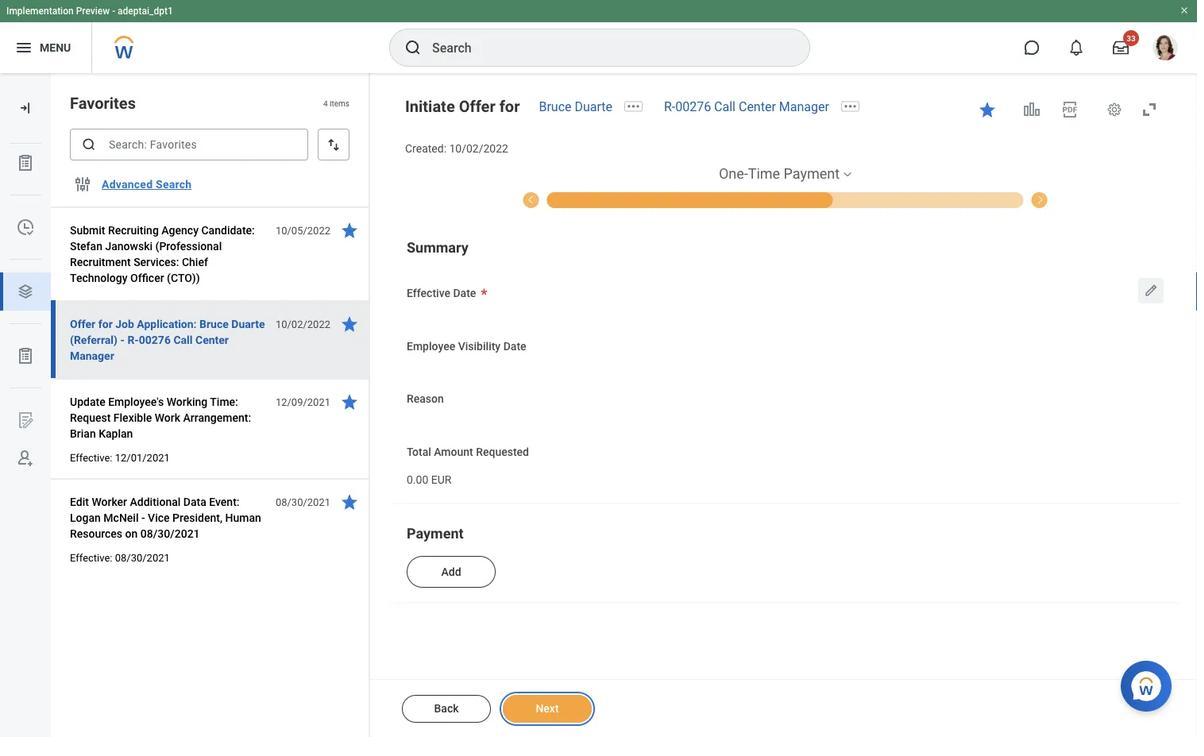 Task type: vqa. For each thing, say whether or not it's contained in the screenshot.
expand table "ICON"
no



Task type: describe. For each thing, give the bounding box(es) containing it.
human
[[225, 511, 261, 525]]

12/01/2021
[[115, 452, 170, 464]]

center inside offer for job application: bruce duarte (referral) ‎- r-00276 call center manager
[[195, 333, 229, 347]]

mcneil
[[104, 511, 139, 525]]

stock grant button
[[1031, 191, 1089, 208]]

application:
[[137, 318, 197, 331]]

call inside offer for job application: bruce duarte (referral) ‎- r-00276 call center manager
[[174, 333, 193, 347]]

vice
[[148, 511, 170, 525]]

chief
[[182, 256, 208, 269]]

back button
[[402, 695, 491, 723]]

2 vertical spatial 08/30/2021
[[115, 552, 170, 564]]

update employee's working time: request flexible work arrangement: brian kaplan button
[[70, 393, 267, 443]]

data
[[183, 496, 206, 509]]

0 horizontal spatial payment
[[407, 526, 464, 542]]

0.00
[[407, 473, 429, 486]]

4 items
[[323, 98, 350, 108]]

r- inside offer for job application: bruce duarte (referral) ‎- r-00276 call center manager
[[127, 333, 139, 347]]

preview
[[76, 6, 110, 17]]

reason
[[407, 393, 444, 406]]

created:
[[405, 142, 447, 155]]

clock check image
[[16, 218, 35, 237]]

president,
[[172, 511, 223, 525]]

(professional
[[155, 240, 222, 253]]

0 vertical spatial for
[[500, 97, 520, 116]]

clipboard image
[[16, 347, 35, 366]]

1 horizontal spatial 00276
[[676, 99, 711, 114]]

star image for effective: 12/01/2021
[[340, 393, 359, 412]]

initiate
[[405, 97, 455, 116]]

33 button
[[1104, 30, 1140, 65]]

configure image
[[73, 175, 92, 194]]

0.00 EUR text field
[[407, 464, 452, 491]]

stock
[[1040, 195, 1064, 206]]

items
[[330, 98, 350, 108]]

logan
[[70, 511, 101, 525]]

recruitment
[[70, 256, 131, 269]]

effective date
[[407, 287, 476, 300]]

eur
[[431, 473, 452, 486]]

favorites
[[70, 94, 136, 112]]

on
[[125, 527, 138, 540]]

0 vertical spatial 08/30/2021
[[276, 496, 331, 508]]

rename image
[[16, 411, 35, 430]]

arrangement:
[[183, 411, 251, 424]]

summary
[[407, 239, 469, 256]]

inbox large image
[[1113, 40, 1129, 56]]

payment inside popup button
[[784, 166, 840, 182]]

implementation
[[6, 6, 74, 17]]

4
[[323, 98, 328, 108]]

1 horizontal spatial 10/02/2022
[[449, 142, 509, 155]]

visibility
[[458, 340, 501, 353]]

flexible
[[114, 411, 152, 424]]

edit worker additional data event: logan mcneil - vice president, human resources on 08/30/2021 button
[[70, 493, 267, 544]]

submit recruiting agency candidate: stefan janowski (professional recruitment services: chief technology officer (cto)) button
[[70, 221, 267, 288]]

effective: 12/01/2021
[[70, 452, 170, 464]]

amount
[[434, 446, 473, 459]]

officer
[[130, 271, 164, 285]]

employee's
[[108, 395, 164, 409]]

one-
[[719, 166, 748, 182]]

clipboard image
[[16, 153, 35, 172]]

menu button
[[0, 22, 92, 73]]

initiate offer for
[[405, 97, 520, 116]]

next
[[536, 703, 559, 716]]

menu
[[40, 41, 71, 54]]

justify image
[[14, 38, 33, 57]]

user plus image
[[16, 449, 35, 468]]

offer for job application: bruce duarte (referral) ‎- r-00276 call center manager
[[70, 318, 265, 362]]

one-time payment
[[719, 166, 840, 182]]

notifications large image
[[1069, 40, 1085, 56]]

0 horizontal spatial date
[[453, 287, 476, 300]]

0 vertical spatial center
[[739, 99, 776, 114]]

1 horizontal spatial manager
[[779, 99, 830, 114]]

summary element
[[389, 225, 1182, 503]]

kaplan
[[99, 427, 133, 440]]

total amount requested
[[407, 446, 529, 459]]

technology
[[70, 271, 128, 285]]

33
[[1127, 33, 1136, 43]]

candidate:
[[201, 224, 255, 237]]

work
[[155, 411, 180, 424]]

time:
[[210, 395, 238, 409]]

(cto))
[[167, 271, 200, 285]]

1 horizontal spatial offer
[[459, 97, 496, 116]]

0 vertical spatial star image
[[978, 100, 997, 119]]

duarte inside offer for job application: bruce duarte (referral) ‎- r-00276 call center manager
[[231, 318, 265, 331]]

employee visibility date
[[407, 340, 527, 353]]

star image for effective: 08/30/2021
[[340, 493, 359, 512]]

employee
[[407, 340, 456, 353]]

r-00276 call center manager link
[[664, 99, 830, 114]]

star image for 10/05/2022
[[340, 221, 359, 240]]

recruiting
[[108, 224, 159, 237]]

created: 10/02/2022
[[405, 142, 509, 155]]

manager inside offer for job application: bruce duarte (referral) ‎- r-00276 call center manager
[[70, 349, 114, 362]]

stock grant
[[1040, 195, 1089, 206]]

star image for 10/02/2022
[[340, 315, 359, 334]]

back
[[434, 703, 459, 716]]



Task type: locate. For each thing, give the bounding box(es) containing it.
submit recruiting agency candidate: stefan janowski (professional recruitment services: chief technology officer (cto))
[[70, 224, 255, 285]]

1 horizontal spatial for
[[500, 97, 520, 116]]

payment
[[784, 166, 840, 182], [407, 526, 464, 542]]

1 vertical spatial star image
[[340, 221, 359, 240]]

view printable version (pdf) image
[[1061, 100, 1080, 119]]

- inside menu banner
[[112, 6, 115, 17]]

10/02/2022 down initiate offer for
[[449, 142, 509, 155]]

10/02/2022 inside item list element
[[276, 318, 331, 330]]

time
[[748, 166, 781, 182]]

star image
[[978, 100, 997, 119], [340, 221, 359, 240], [340, 393, 359, 412]]

0 vertical spatial 10/02/2022
[[449, 142, 509, 155]]

bruce inside offer for job application: bruce duarte (referral) ‎- r-00276 call center manager
[[200, 318, 229, 331]]

0 horizontal spatial offer
[[70, 318, 96, 331]]

update
[[70, 395, 105, 409]]

- right preview
[[112, 6, 115, 17]]

offer
[[459, 97, 496, 116], [70, 318, 96, 331]]

search image inside menu banner
[[404, 38, 423, 57]]

date right effective
[[453, 287, 476, 300]]

0 horizontal spatial 00276
[[139, 333, 171, 347]]

date
[[453, 287, 476, 300], [504, 340, 527, 353]]

0 horizontal spatial 10/02/2022
[[276, 318, 331, 330]]

adeptai_dpt1
[[118, 6, 173, 17]]

resources
[[70, 527, 122, 540]]

0 horizontal spatial -
[[112, 6, 115, 17]]

12/09/2021
[[276, 396, 331, 408]]

one-time payment button
[[719, 164, 840, 183]]

0 horizontal spatial for
[[98, 318, 113, 331]]

Search: Favorites text field
[[70, 129, 308, 161]]

1 vertical spatial payment
[[407, 526, 464, 542]]

search
[[156, 178, 192, 191]]

‎-
[[120, 333, 125, 347]]

close environment banner image
[[1180, 6, 1190, 15]]

services:
[[134, 256, 179, 269]]

1 vertical spatial bruce
[[200, 318, 229, 331]]

total amount requested element
[[407, 463, 452, 492]]

search image
[[404, 38, 423, 57], [81, 137, 97, 153]]

add
[[441, 566, 461, 579]]

1 horizontal spatial r-
[[664, 99, 676, 114]]

payment right time
[[784, 166, 840, 182]]

worker
[[92, 496, 127, 509]]

bruce duarte
[[539, 99, 613, 114]]

event:
[[209, 496, 240, 509]]

2 effective: from the top
[[70, 552, 112, 564]]

brian
[[70, 427, 96, 440]]

offer up (referral)
[[70, 318, 96, 331]]

1 vertical spatial duarte
[[231, 318, 265, 331]]

effective
[[407, 287, 451, 300]]

0 vertical spatial bruce
[[539, 99, 572, 114]]

for left bruce duarte
[[500, 97, 520, 116]]

call up one-
[[715, 99, 736, 114]]

0 horizontal spatial center
[[195, 333, 229, 347]]

list
[[0, 144, 51, 478]]

0 vertical spatial manager
[[779, 99, 830, 114]]

job
[[115, 318, 134, 331]]

offer for job application: bruce duarte (referral) ‎- r-00276 call center manager button
[[70, 315, 267, 366]]

menu banner
[[0, 0, 1198, 73]]

0 vertical spatial r-
[[664, 99, 676, 114]]

janowski
[[105, 240, 153, 253]]

next button
[[503, 695, 592, 723]]

1 vertical spatial r-
[[127, 333, 139, 347]]

1 effective: from the top
[[70, 452, 112, 464]]

effective: for update employee's working time: request flexible work arrangement: brian kaplan
[[70, 452, 112, 464]]

payment up add
[[407, 526, 464, 542]]

1 vertical spatial effective:
[[70, 552, 112, 564]]

0 vertical spatial 00276
[[676, 99, 711, 114]]

stefan
[[70, 240, 102, 253]]

1 vertical spatial 08/30/2021
[[141, 527, 200, 540]]

chevron right image
[[1031, 191, 1050, 205]]

advanced search button
[[95, 168, 198, 200]]

10/02/2022
[[449, 142, 509, 155], [276, 318, 331, 330]]

(referral)
[[70, 333, 118, 347]]

1 vertical spatial 10/02/2022
[[276, 318, 331, 330]]

requested
[[476, 446, 529, 459]]

1 vertical spatial for
[[98, 318, 113, 331]]

0 horizontal spatial manager
[[70, 349, 114, 362]]

perspective image
[[16, 282, 35, 301]]

effective: for edit worker additional data event: logan mcneil - vice president, human resources on 08/30/2021
[[70, 552, 112, 564]]

add button
[[407, 556, 496, 588]]

1 horizontal spatial bruce
[[539, 99, 572, 114]]

sort image
[[326, 137, 342, 153]]

working
[[167, 395, 208, 409]]

08/30/2021 inside 'edit worker additional data event: logan mcneil - vice president, human resources on 08/30/2021'
[[141, 527, 200, 540]]

request
[[70, 411, 111, 424]]

for
[[500, 97, 520, 116], [98, 318, 113, 331]]

center up time
[[739, 99, 776, 114]]

offer right initiate
[[459, 97, 496, 116]]

1 horizontal spatial center
[[739, 99, 776, 114]]

08/30/2021 right event:
[[276, 496, 331, 508]]

total
[[407, 446, 431, 459]]

transformation import image
[[17, 100, 33, 116]]

agency
[[162, 224, 199, 237]]

1 vertical spatial star image
[[340, 493, 359, 512]]

0 horizontal spatial r-
[[127, 333, 139, 347]]

chevron left image
[[522, 191, 541, 205]]

0.00 eur
[[407, 473, 452, 486]]

for inside offer for job application: bruce duarte (referral) ‎- r-00276 call center manager
[[98, 318, 113, 331]]

Search Workday  search field
[[432, 30, 777, 65]]

00276 inside offer for job application: bruce duarte (referral) ‎- r-00276 call center manager
[[139, 333, 171, 347]]

implementation preview -   adeptai_dpt1
[[6, 6, 173, 17]]

r-00276 call center manager
[[664, 99, 830, 114]]

1 vertical spatial center
[[195, 333, 229, 347]]

0 vertical spatial search image
[[404, 38, 423, 57]]

view related information image
[[1023, 100, 1042, 119]]

1 vertical spatial offer
[[70, 318, 96, 331]]

payment element
[[389, 511, 1182, 603]]

1 horizontal spatial call
[[715, 99, 736, 114]]

1 horizontal spatial duarte
[[575, 99, 613, 114]]

manager up one-time payment
[[779, 99, 830, 114]]

search image up configure image
[[81, 137, 97, 153]]

1 star image from the top
[[340, 315, 359, 334]]

1 vertical spatial -
[[141, 511, 145, 525]]

1 horizontal spatial search image
[[404, 38, 423, 57]]

star image
[[340, 315, 359, 334], [340, 493, 359, 512]]

star image right 12/09/2021
[[340, 393, 359, 412]]

1 vertical spatial search image
[[81, 137, 97, 153]]

search image up initiate
[[404, 38, 423, 57]]

1 vertical spatial manager
[[70, 349, 114, 362]]

bruce
[[539, 99, 572, 114], [200, 318, 229, 331]]

0 vertical spatial star image
[[340, 315, 359, 334]]

0 vertical spatial duarte
[[575, 99, 613, 114]]

manager down (referral)
[[70, 349, 114, 362]]

0 vertical spatial call
[[715, 99, 736, 114]]

edit
[[70, 496, 89, 509]]

effective: down brian
[[70, 452, 112, 464]]

-
[[112, 6, 115, 17], [141, 511, 145, 525]]

1 vertical spatial call
[[174, 333, 193, 347]]

0 vertical spatial payment
[[784, 166, 840, 182]]

center down application:
[[195, 333, 229, 347]]

bruce right application:
[[200, 318, 229, 331]]

0 horizontal spatial call
[[174, 333, 193, 347]]

call
[[715, 99, 736, 114], [174, 333, 193, 347]]

profile logan mcneil image
[[1153, 35, 1179, 64]]

duarte
[[575, 99, 613, 114], [231, 318, 265, 331]]

08/30/2021
[[276, 496, 331, 508], [141, 527, 200, 540], [115, 552, 170, 564]]

- left vice
[[141, 511, 145, 525]]

effective: down resources
[[70, 552, 112, 564]]

call down application:
[[174, 333, 193, 347]]

10/05/2022
[[276, 225, 331, 236]]

1 vertical spatial 00276
[[139, 333, 171, 347]]

effective: 08/30/2021
[[70, 552, 170, 564]]

0 horizontal spatial search image
[[81, 137, 97, 153]]

for left job at the left
[[98, 318, 113, 331]]

update employee's working time: request flexible work arrangement: brian kaplan
[[70, 395, 251, 440]]

1 horizontal spatial payment
[[784, 166, 840, 182]]

advanced
[[102, 178, 153, 191]]

0 horizontal spatial bruce
[[200, 318, 229, 331]]

star image right 10/05/2022
[[340, 221, 359, 240]]

manager
[[779, 99, 830, 114], [70, 349, 114, 362]]

submit
[[70, 224, 105, 237]]

one-time payment navigation
[[389, 164, 1182, 208]]

bruce down search workday search field
[[539, 99, 572, 114]]

1 horizontal spatial date
[[504, 340, 527, 353]]

date right 'visibility'
[[504, 340, 527, 353]]

advanced search
[[102, 178, 192, 191]]

2 star image from the top
[[340, 493, 359, 512]]

2 vertical spatial star image
[[340, 393, 359, 412]]

1 vertical spatial date
[[504, 340, 527, 353]]

- inside 'edit worker additional data event: logan mcneil - vice president, human resources on 08/30/2021'
[[141, 511, 145, 525]]

edit image
[[1144, 283, 1160, 299]]

gear image
[[1107, 102, 1123, 118]]

additional
[[130, 496, 181, 509]]

bruce duarte link
[[539, 99, 613, 114]]

edit worker additional data event: logan mcneil - vice president, human resources on 08/30/2021
[[70, 496, 261, 540]]

0 vertical spatial date
[[453, 287, 476, 300]]

offer inside offer for job application: bruce duarte (referral) ‎- r-00276 call center manager
[[70, 318, 96, 331]]

1 horizontal spatial -
[[141, 511, 145, 525]]

fullscreen image
[[1140, 100, 1160, 119]]

search image inside item list element
[[81, 137, 97, 153]]

0 horizontal spatial duarte
[[231, 318, 265, 331]]

08/30/2021 down vice
[[141, 527, 200, 540]]

item list element
[[51, 73, 370, 738]]

grant
[[1066, 195, 1089, 206]]

star image left view related information image
[[978, 100, 997, 119]]

0 vertical spatial -
[[112, 6, 115, 17]]

0 vertical spatial offer
[[459, 97, 496, 116]]

effective:
[[70, 452, 112, 464], [70, 552, 112, 564]]

10/02/2022 up 12/09/2021
[[276, 318, 331, 330]]

0 vertical spatial effective:
[[70, 452, 112, 464]]

08/30/2021 down on
[[115, 552, 170, 564]]



